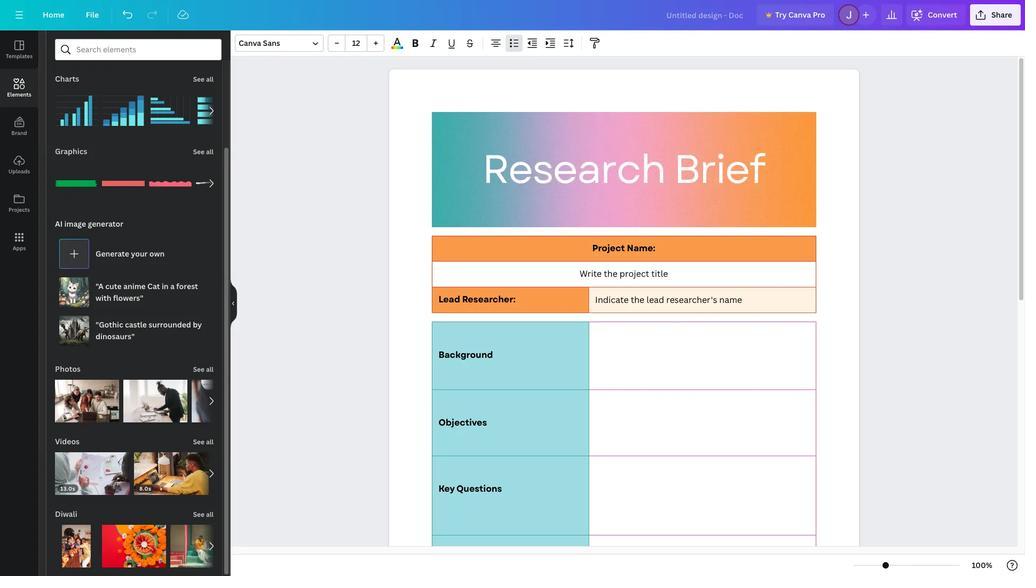 Task type: describe. For each thing, give the bounding box(es) containing it.
projects button
[[0, 184, 38, 223]]

templates button
[[0, 30, 38, 69]]

file button
[[77, 4, 107, 26]]

"a
[[96, 281, 104, 292]]

share button
[[970, 4, 1021, 26]]

elements
[[7, 91, 31, 98]]

playful decorative wavy banner image
[[149, 162, 192, 205]]

see all button for diwali
[[192, 504, 215, 526]]

own
[[149, 249, 165, 259]]

generate
[[96, 249, 129, 259]]

– – number field
[[349, 38, 364, 48]]

flowers"
[[113, 293, 143, 303]]

diwali
[[55, 509, 77, 520]]

a
[[170, 281, 175, 292]]

torn paper banner with space for text image
[[196, 162, 239, 205]]

see all for diwali
[[193, 511, 214, 520]]

canva inside try canva pro button
[[789, 10, 811, 20]]

forest
[[176, 281, 198, 292]]

castle
[[125, 320, 147, 330]]

try canva pro
[[775, 10, 826, 20]]

all for videos
[[206, 438, 214, 447]]

pro
[[813, 10, 826, 20]]

playful decorative ribbon banner image
[[55, 162, 98, 205]]

teacher teaching students with digital art image
[[55, 380, 119, 423]]

friends celebrating diwali image
[[55, 526, 98, 568]]

Research Brief text field
[[389, 69, 859, 577]]

image
[[64, 219, 86, 229]]

share
[[992, 10, 1013, 20]]

canva sans button
[[235, 35, 324, 52]]

home link
[[34, 4, 73, 26]]

brand button
[[0, 107, 38, 146]]

barista making coffee image
[[192, 380, 256, 423]]

all for graphics
[[206, 147, 214, 156]]

colorful diwali flatlay of diwali candles and flowers image
[[102, 526, 166, 568]]

cat
[[147, 281, 160, 292]]

home
[[43, 10, 64, 20]]

apps
[[13, 245, 26, 252]]

research brief
[[482, 141, 765, 199]]

graphics
[[55, 146, 87, 156]]

brand
[[11, 129, 27, 137]]

with
[[96, 293, 111, 303]]

"gothic
[[96, 320, 123, 330]]

research
[[482, 141, 665, 199]]

main menu bar
[[0, 0, 1025, 30]]

graphics button
[[54, 141, 88, 162]]

your
[[131, 249, 148, 259]]

uploads button
[[0, 146, 38, 184]]

all for diwali
[[206, 511, 214, 520]]

see all for photos
[[193, 365, 214, 374]]

side panel tab list
[[0, 30, 38, 261]]

photos button
[[54, 359, 82, 380]]

all for charts
[[206, 75, 214, 84]]

projects
[[9, 206, 30, 214]]

elements button
[[0, 69, 38, 107]]

apps button
[[0, 223, 38, 261]]

Search elements search field
[[76, 40, 200, 60]]



Task type: locate. For each thing, give the bounding box(es) containing it.
surrounded
[[149, 320, 191, 330]]

see all for graphics
[[193, 147, 214, 156]]

see all button for graphics
[[192, 141, 215, 162]]

0 vertical spatial canva
[[789, 10, 811, 20]]

3 see all button from the top
[[192, 359, 215, 380]]

see for photos
[[193, 365, 205, 374]]

file
[[86, 10, 99, 20]]

diwali button
[[54, 504, 78, 526]]

see all button for photos
[[192, 359, 215, 380]]

1 all from the top
[[206, 75, 214, 84]]

2 see all from the top
[[193, 147, 214, 156]]

see all for videos
[[193, 438, 214, 447]]

all
[[206, 75, 214, 84], [206, 147, 214, 156], [206, 365, 214, 374], [206, 438, 214, 447], [206, 511, 214, 520]]

see all
[[193, 75, 214, 84], [193, 147, 214, 156], [193, 365, 214, 374], [193, 438, 214, 447], [193, 511, 214, 520]]

3 see all from the top
[[193, 365, 214, 374]]

ai image generator
[[55, 219, 123, 229]]

in
[[162, 281, 169, 292]]

Design title text field
[[658, 4, 753, 26]]

5 all from the top
[[206, 511, 214, 520]]

canva sans
[[239, 38, 280, 48]]

8.0s
[[140, 485, 152, 493]]

see for diwali
[[193, 511, 205, 520]]

try
[[775, 10, 787, 20]]

uploads
[[8, 168, 30, 175]]

8.0s group
[[134, 446, 209, 496]]

1 see from the top
[[193, 75, 205, 84]]

"a cute anime cat in a forest with flowers"
[[96, 281, 198, 303]]

4 see from the top
[[193, 438, 205, 447]]

see for videos
[[193, 438, 205, 447]]

3 see from the top
[[193, 365, 205, 374]]

see all button for videos
[[192, 432, 215, 453]]

see
[[193, 75, 205, 84], [193, 147, 205, 156], [193, 365, 205, 374], [193, 438, 205, 447], [193, 511, 205, 520]]

1 horizontal spatial canva
[[789, 10, 811, 20]]

charts
[[55, 74, 79, 84]]

group
[[328, 35, 385, 52], [55, 83, 98, 132], [102, 83, 145, 132], [149, 83, 192, 132], [196, 90, 239, 132], [55, 156, 98, 205], [102, 162, 145, 205], [149, 162, 192, 205], [196, 162, 239, 205], [55, 374, 119, 423], [123, 374, 187, 423], [192, 380, 256, 423], [55, 519, 98, 568], [102, 519, 166, 568], [170, 526, 234, 568]]

brief
[[674, 141, 765, 199]]

"gothic castle surrounded by dinosaurs"
[[96, 320, 202, 342]]

3 all from the top
[[206, 365, 214, 374]]

sans
[[263, 38, 280, 48]]

convert button
[[907, 4, 966, 26]]

anime
[[123, 281, 146, 292]]

canva left sans
[[239, 38, 261, 48]]

13.0s
[[60, 485, 75, 493]]

charts button
[[54, 68, 80, 90]]

color range image
[[392, 47, 403, 49]]

100% button
[[965, 558, 1000, 575]]

4 see all from the top
[[193, 438, 214, 447]]

hide image
[[230, 278, 237, 329]]

5 see all button from the top
[[192, 504, 215, 526]]

focused businessman using laptop image
[[123, 380, 187, 423]]

try canva pro button
[[757, 4, 834, 26]]

dinosaurs"
[[96, 332, 135, 342]]

1 see all button from the top
[[192, 68, 215, 90]]

2 see all button from the top
[[192, 141, 215, 162]]

by
[[193, 320, 202, 330]]

see all button
[[192, 68, 215, 90], [192, 141, 215, 162], [192, 359, 215, 380], [192, 432, 215, 453], [192, 504, 215, 526]]

ai
[[55, 219, 63, 229]]

canva inside canva sans dropdown button
[[239, 38, 261, 48]]

0 horizontal spatial canva
[[239, 38, 261, 48]]

generate your own
[[96, 249, 165, 259]]

1 see all from the top
[[193, 75, 214, 84]]

5 see all from the top
[[193, 511, 214, 520]]

canva right the try
[[789, 10, 811, 20]]

photos
[[55, 364, 81, 374]]

canva
[[789, 10, 811, 20], [239, 38, 261, 48]]

videos
[[55, 437, 80, 447]]

easter banner image
[[102, 162, 145, 205]]

4 see all button from the top
[[192, 432, 215, 453]]

5 see from the top
[[193, 511, 205, 520]]

100%
[[972, 561, 993, 571]]

convert
[[928, 10, 957, 20]]

13.0s group
[[55, 446, 130, 496]]

see all for charts
[[193, 75, 214, 84]]

videos button
[[54, 432, 81, 453]]

4 all from the top
[[206, 438, 214, 447]]

all for photos
[[206, 365, 214, 374]]

templates
[[6, 52, 33, 60]]

1 vertical spatial canva
[[239, 38, 261, 48]]

see all button for charts
[[192, 68, 215, 90]]

cute
[[105, 281, 122, 292]]

man wearing traditional attire for diwali image
[[170, 526, 234, 568]]

2 see from the top
[[193, 147, 205, 156]]

see for graphics
[[193, 147, 205, 156]]

see for charts
[[193, 75, 205, 84]]

2 all from the top
[[206, 147, 214, 156]]

generator
[[88, 219, 123, 229]]



Task type: vqa. For each thing, say whether or not it's contained in the screenshot.
Videos
yes



